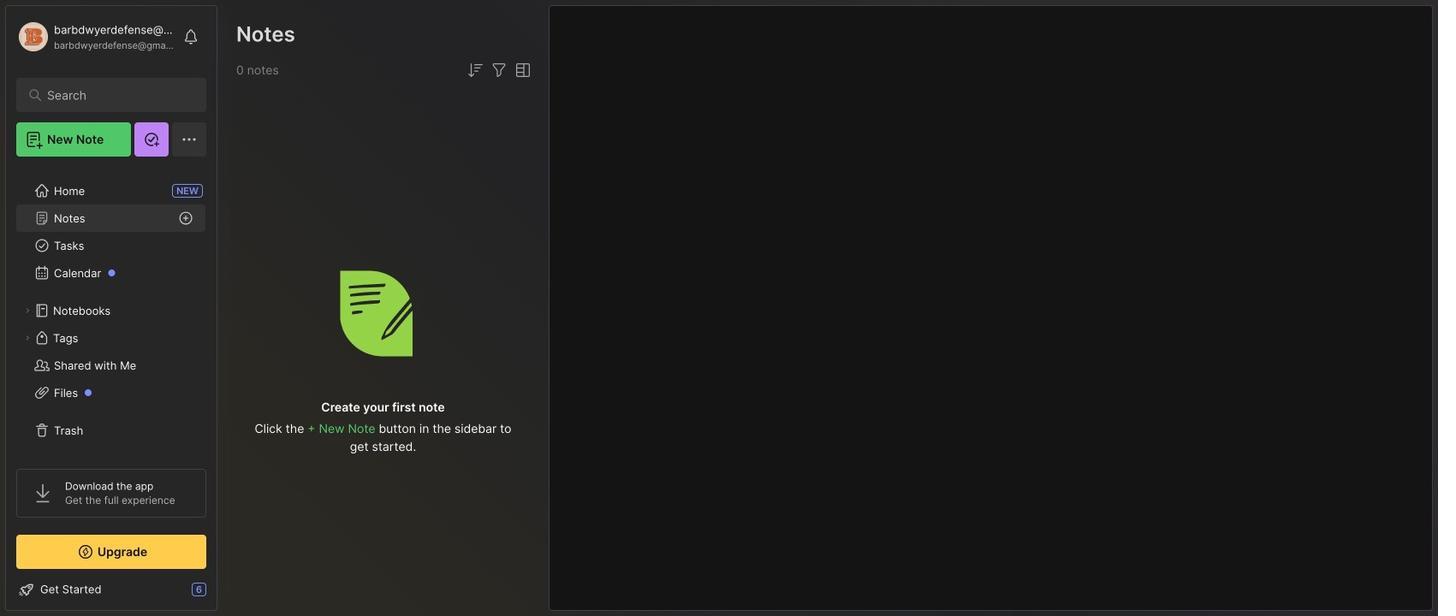 Task type: vqa. For each thing, say whether or not it's contained in the screenshot.
second tab list from the top
no



Task type: describe. For each thing, give the bounding box(es) containing it.
Add filters field
[[489, 60, 510, 81]]

Help and Learning task checklist field
[[6, 576, 217, 604]]

Sort options field
[[465, 60, 486, 81]]

none search field inside main element
[[47, 85, 184, 105]]

add filters image
[[489, 60, 510, 81]]

note window - loading element
[[549, 5, 1434, 612]]

main element
[[0, 0, 223, 617]]

click to collapse image
[[216, 585, 229, 606]]

expand notebooks image
[[22, 306, 33, 316]]



Task type: locate. For each thing, give the bounding box(es) containing it.
expand tags image
[[22, 333, 33, 343]]

View options field
[[510, 60, 534, 81]]

tree inside main element
[[6, 167, 217, 455]]

Search text field
[[47, 87, 184, 104]]

tree
[[6, 167, 217, 455]]

Account field
[[16, 20, 175, 54]]

None search field
[[47, 85, 184, 105]]



